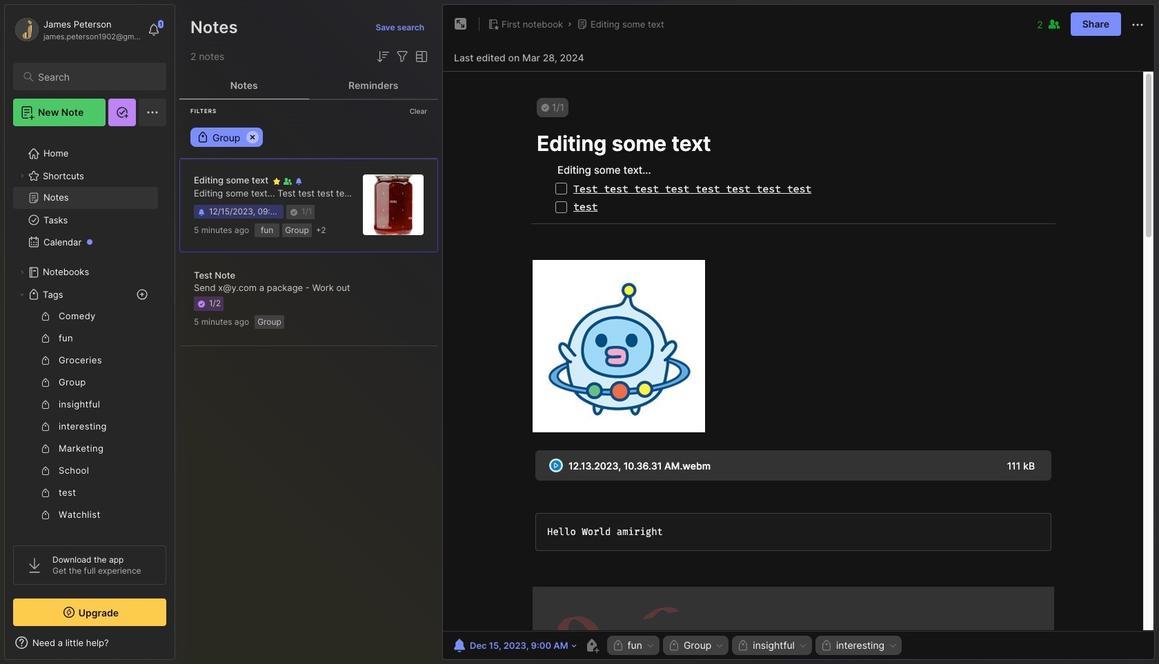 Task type: locate. For each thing, give the bounding box(es) containing it.
tree
[[5, 135, 175, 623]]

WHAT'S NEW field
[[5, 632, 175, 654]]

Group Tag actions field
[[712, 641, 725, 651]]

note window element
[[442, 4, 1155, 664]]

expand notebooks image
[[18, 268, 26, 277]]

group
[[13, 306, 158, 571]]

None search field
[[38, 68, 154, 85]]

none search field inside main element
[[38, 68, 154, 85]]

Add filters field
[[394, 48, 411, 65]]

expand tags image
[[18, 290, 26, 299]]

add filters image
[[394, 48, 411, 65]]

tree inside main element
[[5, 135, 175, 623]]

tab list
[[179, 72, 438, 99]]

More actions field
[[1130, 15, 1146, 33]]

group inside main element
[[13, 306, 158, 571]]

click to collapse image
[[174, 639, 185, 655]]

Account field
[[13, 16, 141, 43]]



Task type: vqa. For each thing, say whether or not it's contained in the screenshot.
the Notes link
no



Task type: describe. For each thing, give the bounding box(es) containing it.
View options field
[[411, 48, 430, 65]]

interesting Tag actions field
[[885, 641, 898, 651]]

Edit reminder field
[[450, 636, 578, 655]]

thumbnail image
[[363, 174, 424, 235]]

fun Tag actions field
[[642, 641, 655, 651]]

Sort options field
[[375, 48, 391, 65]]

main element
[[0, 0, 179, 664]]

Note Editor text field
[[443, 71, 1154, 631]]

add tag image
[[583, 638, 600, 654]]

expand note image
[[453, 16, 469, 32]]

Search text field
[[38, 70, 154, 83]]

insightful Tag actions field
[[795, 641, 808, 651]]

more actions image
[[1130, 16, 1146, 33]]



